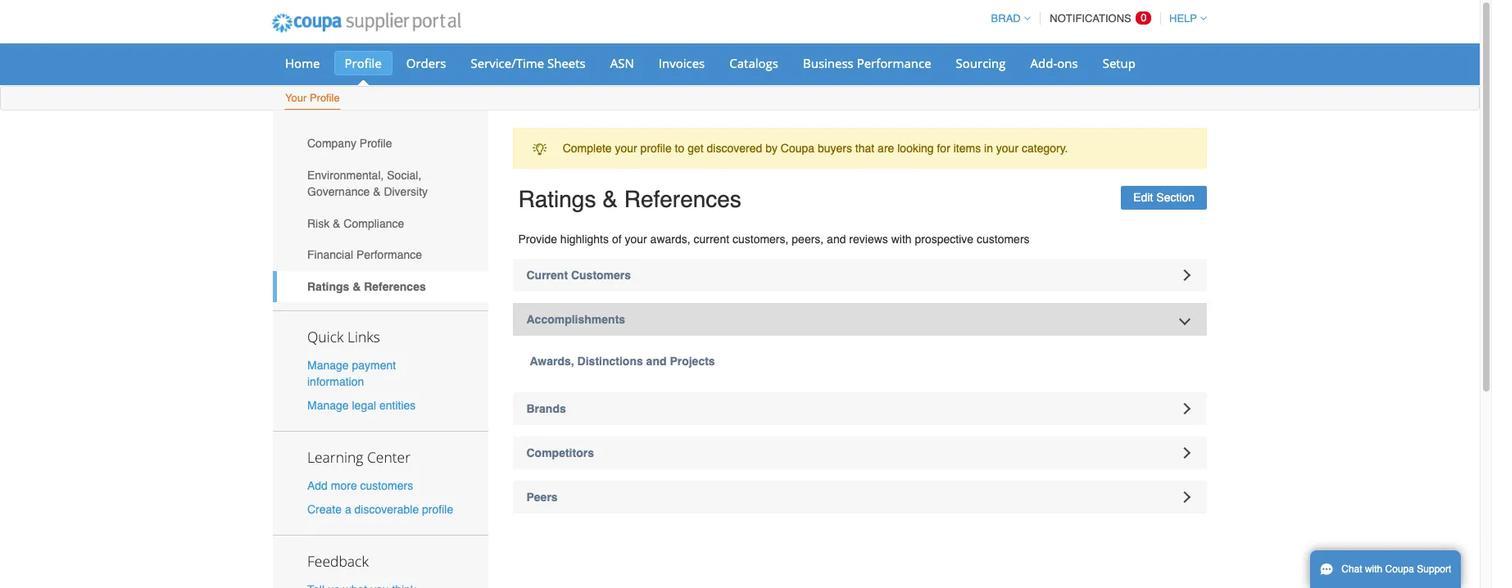 Task type: locate. For each thing, give the bounding box(es) containing it.
get
[[688, 142, 704, 155]]

0 vertical spatial coupa
[[781, 142, 815, 155]]

ratings & references
[[519, 186, 742, 213], [307, 280, 426, 293]]

orders
[[407, 55, 446, 71]]

1 horizontal spatial ratings
[[519, 186, 596, 213]]

peers,
[[792, 233, 824, 246]]

manage for manage payment information
[[307, 359, 349, 372]]

performance
[[857, 55, 932, 71], [357, 249, 422, 262]]

1 manage from the top
[[307, 359, 349, 372]]

0 horizontal spatial customers
[[360, 480, 413, 493]]

profile for company profile
[[360, 137, 392, 150]]

0 vertical spatial ratings & references
[[519, 186, 742, 213]]

your
[[615, 142, 638, 155], [997, 142, 1019, 155], [625, 233, 647, 246]]

feedback
[[307, 552, 369, 572]]

1 vertical spatial ratings
[[307, 280, 350, 293]]

1 vertical spatial performance
[[357, 249, 422, 262]]

1 horizontal spatial with
[[1366, 564, 1383, 576]]

compliance
[[344, 217, 404, 230]]

reviews
[[850, 233, 889, 246]]

and left projects
[[647, 355, 667, 368]]

catalogs
[[730, 55, 779, 71]]

0 vertical spatial references
[[624, 186, 742, 213]]

1 vertical spatial coupa
[[1386, 564, 1415, 576]]

profile
[[641, 142, 672, 155], [422, 504, 454, 517]]

current
[[694, 233, 730, 246]]

diversity
[[384, 185, 428, 198]]

quick links
[[307, 327, 380, 346]]

1 horizontal spatial profile
[[641, 142, 672, 155]]

0 vertical spatial customers
[[977, 233, 1030, 246]]

service/time sheets link
[[460, 51, 597, 75]]

0
[[1141, 11, 1147, 24]]

references up awards,
[[624, 186, 742, 213]]

0 vertical spatial and
[[827, 233, 847, 246]]

2 vertical spatial profile
[[360, 137, 392, 150]]

1 horizontal spatial coupa
[[1386, 564, 1415, 576]]

with inside button
[[1366, 564, 1383, 576]]

performance up ratings & references link
[[357, 249, 422, 262]]

0 vertical spatial performance
[[857, 55, 932, 71]]

1 vertical spatial manage
[[307, 399, 349, 412]]

0 vertical spatial ratings
[[519, 186, 596, 213]]

add more customers
[[307, 480, 413, 493]]

coupa left support
[[1386, 564, 1415, 576]]

with right the chat
[[1366, 564, 1383, 576]]

0 horizontal spatial performance
[[357, 249, 422, 262]]

manage up information
[[307, 359, 349, 372]]

with right "reviews" at the right top of page
[[892, 233, 912, 246]]

information
[[307, 375, 364, 388]]

help
[[1170, 12, 1198, 25]]

ratings down financial
[[307, 280, 350, 293]]

1 vertical spatial customers
[[360, 480, 413, 493]]

complete your profile to get discovered by coupa buyers that are looking for items in your category. alert
[[513, 128, 1208, 169]]

company profile
[[307, 137, 392, 150]]

1 vertical spatial profile
[[310, 92, 340, 104]]

environmental, social, governance & diversity link
[[273, 160, 488, 208]]

0 horizontal spatial and
[[647, 355, 667, 368]]

awards, distinctions and projects
[[530, 355, 715, 368]]

0 horizontal spatial ratings
[[307, 280, 350, 293]]

customers right prospective
[[977, 233, 1030, 246]]

links
[[348, 327, 380, 346]]

financial
[[307, 249, 353, 262]]

performance for financial performance
[[357, 249, 422, 262]]

1 horizontal spatial ratings & references
[[519, 186, 742, 213]]

ratings & references link
[[273, 271, 488, 303]]

0 vertical spatial with
[[892, 233, 912, 246]]

catalogs link
[[719, 51, 790, 75]]

are
[[878, 142, 895, 155]]

0 horizontal spatial coupa
[[781, 142, 815, 155]]

brands heading
[[513, 393, 1208, 426]]

references
[[624, 186, 742, 213], [364, 280, 426, 293]]

manage inside manage payment information
[[307, 359, 349, 372]]

& left diversity on the left top of page
[[373, 185, 381, 198]]

section
[[1157, 191, 1195, 204]]

1 vertical spatial references
[[364, 280, 426, 293]]

profile down coupa supplier portal image
[[345, 55, 382, 71]]

navigation
[[984, 2, 1208, 34]]

with
[[892, 233, 912, 246], [1366, 564, 1383, 576]]

customers up discoverable at the bottom
[[360, 480, 413, 493]]

ratings
[[519, 186, 596, 213], [307, 280, 350, 293]]

risk
[[307, 217, 330, 230]]

customers
[[977, 233, 1030, 246], [360, 480, 413, 493]]

profile left 'to'
[[641, 142, 672, 155]]

invoices link
[[648, 51, 716, 75]]

manage down information
[[307, 399, 349, 412]]

0 vertical spatial profile
[[345, 55, 382, 71]]

1 vertical spatial with
[[1366, 564, 1383, 576]]

performance right business
[[857, 55, 932, 71]]

support
[[1418, 564, 1452, 576]]

provide
[[519, 233, 557, 246]]

learning center
[[307, 448, 411, 467]]

0 horizontal spatial ratings & references
[[307, 280, 426, 293]]

ratings & references up 'of'
[[519, 186, 742, 213]]

1 vertical spatial and
[[647, 355, 667, 368]]

competitors button
[[513, 437, 1208, 470]]

complete your profile to get discovered by coupa buyers that are looking for items in your category.
[[563, 142, 1069, 155]]

0 vertical spatial profile
[[641, 142, 672, 155]]

0 vertical spatial manage
[[307, 359, 349, 372]]

risk & compliance link
[[273, 208, 488, 239]]

add more customers link
[[307, 480, 413, 493]]

0 horizontal spatial with
[[892, 233, 912, 246]]

references down financial performance link
[[364, 280, 426, 293]]

ratings & references down the financial performance
[[307, 280, 426, 293]]

and right peers,
[[827, 233, 847, 246]]

profile inside alert
[[641, 142, 672, 155]]

accomplishments button
[[513, 303, 1208, 336]]

add-ons
[[1031, 55, 1079, 71]]

sourcing
[[956, 55, 1006, 71]]

coupa inside alert
[[781, 142, 815, 155]]

manage legal entities
[[307, 399, 416, 412]]

sheets
[[548, 55, 586, 71]]

asn
[[611, 55, 634, 71]]

edit section link
[[1122, 186, 1208, 210]]

coupa
[[781, 142, 815, 155], [1386, 564, 1415, 576]]

&
[[373, 185, 381, 198], [603, 186, 618, 213], [333, 217, 341, 230], [353, 280, 361, 293]]

profile link
[[334, 51, 393, 75]]

1 horizontal spatial performance
[[857, 55, 932, 71]]

profile right your on the top of the page
[[310, 92, 340, 104]]

distinctions
[[578, 355, 643, 368]]

profile right discoverable at the bottom
[[422, 504, 454, 517]]

complete
[[563, 142, 612, 155]]

business performance link
[[793, 51, 942, 75]]

0 horizontal spatial profile
[[422, 504, 454, 517]]

coupa inside button
[[1386, 564, 1415, 576]]

social,
[[387, 169, 422, 182]]

and
[[827, 233, 847, 246], [647, 355, 667, 368]]

profile up environmental, social, governance & diversity link
[[360, 137, 392, 150]]

ratings up the provide
[[519, 186, 596, 213]]

setup
[[1103, 55, 1136, 71]]

peers button
[[513, 481, 1208, 514]]

your right complete
[[615, 142, 638, 155]]

prospective
[[915, 233, 974, 246]]

company profile link
[[273, 128, 488, 160]]

create
[[307, 504, 342, 517]]

1 horizontal spatial and
[[827, 233, 847, 246]]

competitors heading
[[513, 437, 1208, 470]]

of
[[612, 233, 622, 246]]

home link
[[275, 51, 331, 75]]

peers
[[527, 491, 558, 504]]

& right risk
[[333, 217, 341, 230]]

2 manage from the top
[[307, 399, 349, 412]]

awards,
[[651, 233, 691, 246]]

your right 'of'
[[625, 233, 647, 246]]

asn link
[[600, 51, 645, 75]]

buyers
[[818, 142, 853, 155]]

manage for manage legal entities
[[307, 399, 349, 412]]

coupa right by
[[781, 142, 815, 155]]



Task type: describe. For each thing, give the bounding box(es) containing it.
business performance
[[803, 55, 932, 71]]

manage payment information link
[[307, 359, 396, 388]]

notifications 0
[[1051, 11, 1147, 25]]

current customers heading
[[513, 259, 1208, 292]]

business
[[803, 55, 854, 71]]

brad
[[992, 12, 1021, 25]]

current customers button
[[513, 259, 1208, 292]]

customers
[[571, 269, 631, 282]]

discovered
[[707, 142, 763, 155]]

more
[[331, 480, 357, 493]]

legal
[[352, 399, 376, 412]]

service/time
[[471, 55, 544, 71]]

financial performance
[[307, 249, 422, 262]]

performance for business performance
[[857, 55, 932, 71]]

your profile
[[285, 92, 340, 104]]

& down the financial performance
[[353, 280, 361, 293]]

& inside the environmental, social, governance & diversity
[[373, 185, 381, 198]]

orders link
[[396, 51, 457, 75]]

for
[[938, 142, 951, 155]]

ons
[[1058, 55, 1079, 71]]

category.
[[1022, 142, 1069, 155]]

home
[[285, 55, 320, 71]]

environmental,
[[307, 169, 384, 182]]

center
[[367, 448, 411, 467]]

financial performance link
[[273, 239, 488, 271]]

customers,
[[733, 233, 789, 246]]

items
[[954, 142, 982, 155]]

1 horizontal spatial customers
[[977, 233, 1030, 246]]

create a discoverable profile
[[307, 504, 454, 517]]

help link
[[1163, 12, 1208, 25]]

risk & compliance
[[307, 217, 404, 230]]

by
[[766, 142, 778, 155]]

chat with coupa support button
[[1311, 551, 1462, 589]]

sourcing link
[[946, 51, 1017, 75]]

invoices
[[659, 55, 705, 71]]

manage legal entities link
[[307, 399, 416, 412]]

that
[[856, 142, 875, 155]]

quick
[[307, 327, 344, 346]]

current
[[527, 269, 568, 282]]

brad link
[[984, 12, 1031, 25]]

manage payment information
[[307, 359, 396, 388]]

brands
[[527, 403, 566, 416]]

in
[[985, 142, 994, 155]]

current customers
[[527, 269, 631, 282]]

your right in
[[997, 142, 1019, 155]]

create a discoverable profile link
[[307, 504, 454, 517]]

setup link
[[1093, 51, 1147, 75]]

peers heading
[[513, 481, 1208, 514]]

projects
[[670, 355, 715, 368]]

1 vertical spatial profile
[[422, 504, 454, 517]]

navigation containing notifications 0
[[984, 2, 1208, 34]]

competitors
[[527, 447, 594, 460]]

looking
[[898, 142, 934, 155]]

discoverable
[[355, 504, 419, 517]]

add-ons link
[[1020, 51, 1089, 75]]

profile for your profile
[[310, 92, 340, 104]]

edit
[[1134, 191, 1154, 204]]

accomplishments heading
[[513, 303, 1208, 336]]

brands button
[[513, 393, 1208, 426]]

coupa supplier portal image
[[261, 2, 472, 43]]

0 horizontal spatial references
[[364, 280, 426, 293]]

& up 'of'
[[603, 186, 618, 213]]

chat with coupa support
[[1342, 564, 1452, 576]]

learning
[[307, 448, 364, 467]]

accomplishments
[[527, 313, 626, 326]]

entities
[[380, 399, 416, 412]]

edit section
[[1134, 191, 1195, 204]]

highlights
[[561, 233, 609, 246]]

governance
[[307, 185, 370, 198]]

provide highlights of your awards, current customers, peers, and reviews with prospective customers
[[519, 233, 1030, 246]]

ratings inside ratings & references link
[[307, 280, 350, 293]]

1 vertical spatial ratings & references
[[307, 280, 426, 293]]

company
[[307, 137, 357, 150]]

1 horizontal spatial references
[[624, 186, 742, 213]]

your profile link
[[284, 89, 341, 110]]



Task type: vqa. For each thing, say whether or not it's contained in the screenshot.
"already" to the bottom
no



